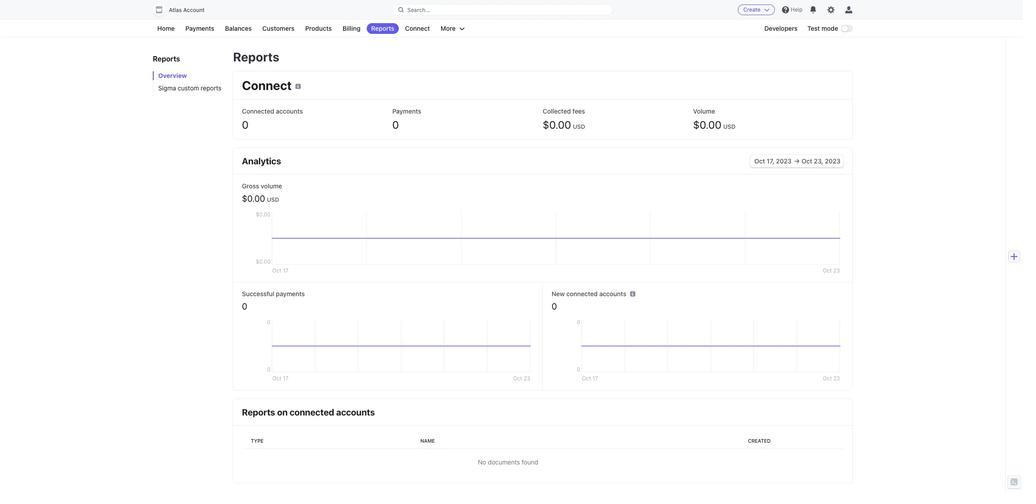 Task type: vqa. For each thing, say whether or not it's contained in the screenshot.
the topmost Collect
no



Task type: describe. For each thing, give the bounding box(es) containing it.
0 horizontal spatial connect
[[242, 78, 292, 93]]

overview
[[158, 72, 187, 79]]

volume
[[693, 107, 715, 115]]

volume $0.00 usd
[[693, 107, 736, 131]]

0 inside payments 0
[[392, 119, 399, 131]]

Search… search field
[[393, 4, 612, 15]]

found
[[522, 459, 538, 466]]

customers link
[[258, 23, 299, 34]]

overview link
[[153, 71, 224, 80]]

created
[[748, 438, 771, 444]]

successful payments 0
[[242, 290, 305, 312]]

usd inside volume $0.00 usd
[[724, 123, 736, 130]]

connect inside connect link
[[405, 25, 430, 32]]

payments link
[[181, 23, 219, 34]]

payments for payments
[[185, 25, 214, 32]]

0 inside the successful payments 0
[[242, 301, 247, 312]]

successful
[[242, 290, 274, 298]]

home link
[[153, 23, 179, 34]]

atlas account button
[[153, 4, 214, 16]]

test
[[808, 25, 820, 32]]

0 inside connected accounts 0
[[242, 119, 249, 131]]

$0.00 for gross volume $0.00 usd
[[242, 193, 265, 204]]

Search… text field
[[393, 4, 612, 15]]

mode
[[822, 25, 838, 32]]

accounts inside connected accounts 0
[[276, 107, 303, 115]]

developers
[[765, 25, 798, 32]]

$0.00 for collected fees $0.00 usd
[[543, 119, 571, 131]]

sigma
[[158, 84, 176, 92]]

reports on connected accounts
[[242, 407, 375, 418]]

custom
[[178, 84, 199, 92]]

payments for payments 0
[[392, 107, 421, 115]]

products link
[[301, 23, 336, 34]]

help button
[[779, 3, 806, 17]]

search…
[[408, 6, 430, 13]]

products
[[305, 25, 332, 32]]

test mode
[[808, 25, 838, 32]]

name
[[421, 438, 435, 444]]

documents
[[488, 459, 520, 466]]

reports
[[201, 84, 222, 92]]

help
[[791, 6, 803, 13]]

more button
[[436, 23, 469, 34]]



Task type: locate. For each thing, give the bounding box(es) containing it.
1 vertical spatial payments
[[392, 107, 421, 115]]

more
[[441, 25, 456, 32]]

0 horizontal spatial usd
[[267, 196, 279, 203]]

0
[[242, 119, 249, 131], [392, 119, 399, 131], [242, 301, 247, 312], [552, 301, 557, 312]]

2 horizontal spatial $0.00
[[693, 119, 722, 131]]

connected accounts 0
[[242, 107, 303, 131]]

balances
[[225, 25, 252, 32]]

$0.00 inside the gross volume $0.00 usd
[[242, 193, 265, 204]]

payments 0
[[392, 107, 421, 131]]

2 horizontal spatial accounts
[[599, 290, 627, 298]]

billing link
[[338, 23, 365, 34]]

1 horizontal spatial accounts
[[336, 407, 375, 418]]

account
[[183, 7, 205, 13]]

connected right on
[[290, 407, 334, 418]]

volume
[[261, 182, 282, 190]]

$0.00 inside volume $0.00 usd
[[693, 119, 722, 131]]

start date field
[[753, 157, 794, 166]]

connect link
[[401, 23, 435, 34]]

$0.00 down gross
[[242, 193, 265, 204]]

$0.00 down collected
[[543, 119, 571, 131]]

reports link
[[367, 23, 399, 34]]

new
[[552, 290, 565, 298]]

reports
[[371, 25, 394, 32], [233, 49, 279, 64], [153, 55, 180, 63], [242, 407, 275, 418]]

collected
[[543, 107, 571, 115]]

sigma custom reports
[[158, 84, 222, 92]]

reports down balances link
[[233, 49, 279, 64]]

usd for gross volume $0.00 usd
[[267, 196, 279, 203]]

type
[[251, 438, 264, 444]]

home
[[157, 25, 175, 32]]

connect down 'search…'
[[405, 25, 430, 32]]

1 vertical spatial accounts
[[599, 290, 627, 298]]

notifications image
[[810, 6, 817, 13]]

reports up overview on the top left of page
[[153, 55, 180, 63]]

connect up connected
[[242, 78, 292, 93]]

1 horizontal spatial connected
[[567, 290, 598, 298]]

2 horizontal spatial usd
[[724, 123, 736, 130]]

$0.00
[[543, 119, 571, 131], [693, 119, 722, 131], [242, 193, 265, 204]]

1 horizontal spatial $0.00
[[543, 119, 571, 131]]

1 vertical spatial connected
[[290, 407, 334, 418]]

usd for collected fees $0.00 usd
[[573, 123, 585, 130]]

connect
[[405, 25, 430, 32], [242, 78, 292, 93]]

0 horizontal spatial payments
[[185, 25, 214, 32]]

1 vertical spatial connect
[[242, 78, 292, 93]]

sigma custom reports link
[[153, 84, 224, 93]]

payments
[[276, 290, 305, 298]]

new connected accounts
[[552, 290, 627, 298]]

billing
[[343, 25, 361, 32]]

connected
[[567, 290, 598, 298], [290, 407, 334, 418]]

accounts
[[276, 107, 303, 115], [599, 290, 627, 298], [336, 407, 375, 418]]

balances link
[[221, 23, 256, 34]]

atlas account
[[169, 7, 205, 13]]

reports left on
[[242, 407, 275, 418]]

1 horizontal spatial payments
[[392, 107, 421, 115]]

developers link
[[760, 23, 802, 34]]

no documents found
[[478, 459, 538, 466]]

usd
[[573, 123, 585, 130], [724, 123, 736, 130], [267, 196, 279, 203]]

0 horizontal spatial $0.00
[[242, 193, 265, 204]]

$0.00 down volume
[[693, 119, 722, 131]]

customers
[[263, 25, 295, 32]]

0 vertical spatial accounts
[[276, 107, 303, 115]]

usd inside the gross volume $0.00 usd
[[267, 196, 279, 203]]

1 horizontal spatial usd
[[573, 123, 585, 130]]

2 vertical spatial accounts
[[336, 407, 375, 418]]

0 vertical spatial connected
[[567, 290, 598, 298]]

$0.00 inside collected fees $0.00 usd
[[543, 119, 571, 131]]

connected
[[242, 107, 274, 115]]

atlas
[[169, 7, 182, 13]]

gross volume $0.00 usd
[[242, 182, 282, 204]]

collected fees $0.00 usd
[[543, 107, 585, 131]]

0 horizontal spatial accounts
[[276, 107, 303, 115]]

1 horizontal spatial connect
[[405, 25, 430, 32]]

create button
[[738, 4, 775, 15]]

analytics
[[242, 156, 281, 166]]

connected right the new
[[567, 290, 598, 298]]

reports right billing
[[371, 25, 394, 32]]

0 vertical spatial connect
[[405, 25, 430, 32]]

fees
[[573, 107, 585, 115]]

create
[[744, 6, 761, 13]]

end date field
[[801, 157, 842, 166]]

gross
[[242, 182, 259, 190]]

0 vertical spatial payments
[[185, 25, 214, 32]]

on
[[277, 407, 288, 418]]

no
[[478, 459, 486, 466]]

payments
[[185, 25, 214, 32], [392, 107, 421, 115]]

usd inside collected fees $0.00 usd
[[573, 123, 585, 130]]

0 horizontal spatial connected
[[290, 407, 334, 418]]



